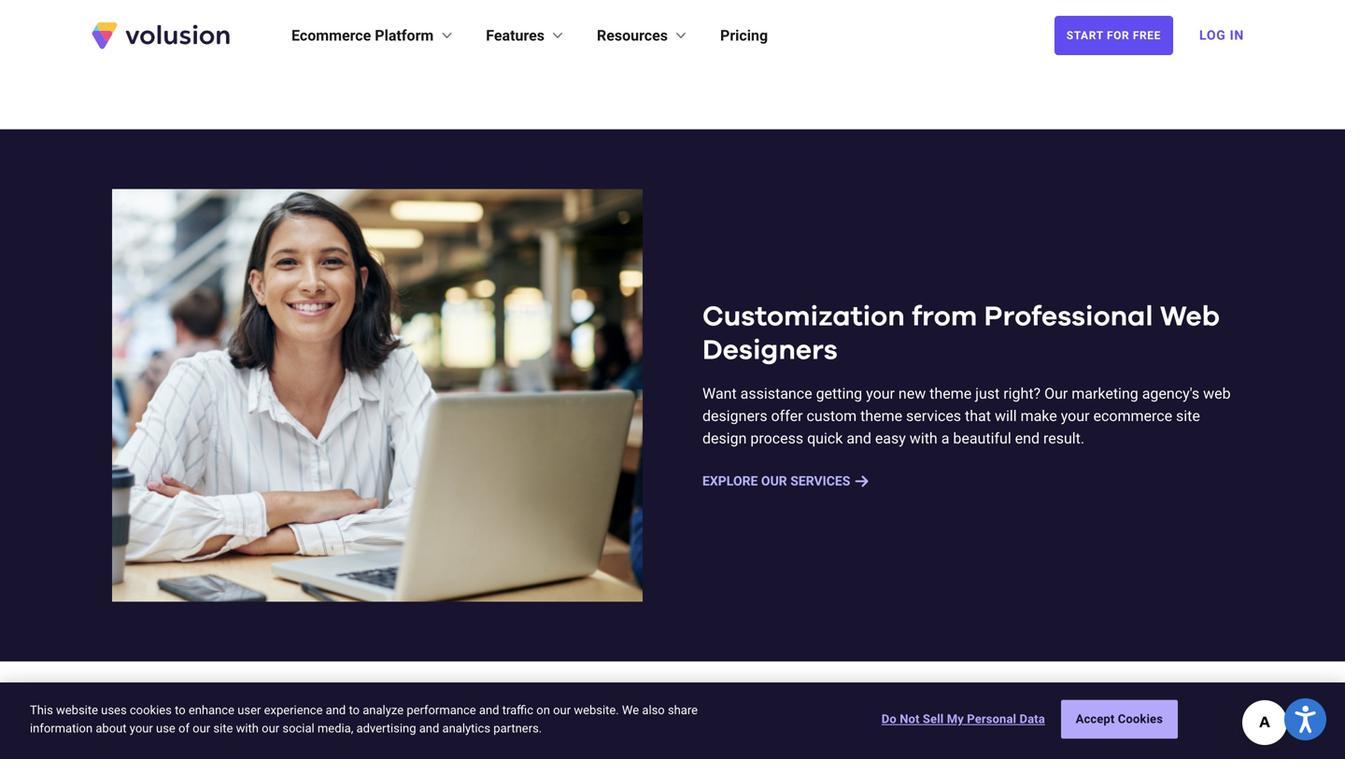 Task type: describe. For each thing, give the bounding box(es) containing it.
our
[[762, 474, 788, 489]]

log in
[[1200, 28, 1245, 43]]

and up media,
[[326, 704, 346, 718]]

data
[[1020, 713, 1046, 727]]

services
[[791, 474, 851, 489]]

explore our services link
[[703, 472, 870, 491]]

tapestry
[[498, 17, 596, 40]]

start for free
[[1067, 29, 1162, 42]]

with inside 'want assistance getting your new theme just right? our marketing agency's web designers offer custom theme services that will make your ecommerce site design process quick and easy with a beautiful end result.'
[[910, 430, 938, 448]]

do not sell my personal data
[[882, 713, 1046, 727]]

do not sell my personal data button
[[882, 702, 1046, 739]]

analyze
[[363, 704, 404, 718]]

0 horizontal spatial our
[[193, 722, 210, 736]]

want
[[703, 385, 737, 403]]

site inside the this website uses cookies to enhance user experience and to analyze performance and traffic on our website. we also share information about your use of our site with our social media, advertising and analytics partners.
[[213, 722, 233, 736]]

2 horizontal spatial our
[[553, 704, 571, 718]]

custom
[[807, 408, 857, 425]]

experience
[[264, 704, 323, 718]]

services
[[907, 408, 962, 425]]

information
[[30, 722, 93, 736]]

accept
[[1076, 713, 1115, 727]]

make
[[1021, 408, 1058, 425]]

end
[[1016, 430, 1040, 448]]

accept cookies button
[[1062, 701, 1178, 740]]

in
[[1231, 28, 1245, 43]]

0 vertical spatial your
[[867, 385, 895, 403]]

and inside 'want assistance getting your new theme just right? our marketing agency's web designers offer custom theme services that will make your ecommerce site design process quick and easy with a beautiful end result.'
[[847, 430, 872, 448]]

professional
[[985, 303, 1154, 331]]

resources
[[597, 27, 668, 44]]

cookies
[[130, 704, 172, 718]]

privacy alert dialog
[[0, 683, 1346, 760]]

a
[[942, 430, 950, 448]]

analytics
[[443, 722, 491, 736]]

start
[[1067, 29, 1104, 42]]

enhance
[[189, 704, 235, 718]]

my
[[947, 713, 964, 727]]

log in link
[[1189, 15, 1256, 56]]

free
[[1134, 29, 1162, 42]]

0 vertical spatial theme
[[930, 385, 972, 403]]

share
[[668, 704, 698, 718]]

cookies
[[1119, 713, 1164, 727]]

use
[[156, 722, 176, 736]]

easy
[[876, 430, 906, 448]]

this website uses cookies to enhance user experience and to analyze performance and traffic on our website. we also share information about your use of our site with our social media, advertising and analytics partners.
[[30, 704, 698, 736]]

website.
[[574, 704, 619, 718]]

1 to from the left
[[175, 704, 186, 718]]

marketing
[[1072, 385, 1139, 403]]

result.
[[1044, 430, 1085, 448]]

performance
[[407, 704, 476, 718]]

customization from professional web designers
[[703, 303, 1221, 365]]

ecommerce
[[292, 27, 371, 44]]

that
[[966, 408, 992, 425]]

features button
[[486, 24, 567, 47]]

design
[[703, 430, 747, 448]]

2 to from the left
[[349, 704, 360, 718]]

will
[[995, 408, 1018, 425]]

ecommerce
[[1094, 408, 1173, 425]]

taos
[[112, 17, 163, 40]]

learn
[[994, 52, 1027, 68]]

with inside the this website uses cookies to enhance user experience and to analyze performance and traffic on our website. we also share information about your use of our site with our social media, advertising and analytics partners.
[[236, 722, 259, 736]]

this
[[30, 704, 53, 718]]

from
[[912, 303, 978, 331]]

and down performance
[[419, 722, 440, 736]]

open accessibe: accessibility options, statement and help image
[[1296, 706, 1317, 734]]

learn about upgrading link
[[985, 51, 1128, 70]]

designers
[[703, 408, 768, 425]]

just
[[976, 385, 1000, 403]]

sell
[[923, 713, 944, 727]]

uses
[[101, 704, 127, 718]]

web
[[1161, 303, 1221, 331]]



Task type: vqa. For each thing, say whether or not it's contained in the screenshot.
share
yes



Task type: locate. For each thing, give the bounding box(es) containing it.
explore our services
[[703, 474, 851, 489]]

designers
[[703, 337, 838, 365]]

and left traffic
[[479, 704, 500, 718]]

resources button
[[597, 24, 691, 47]]

assistance
[[741, 385, 813, 403]]

0 horizontal spatial site
[[213, 722, 233, 736]]

agency's
[[1143, 385, 1200, 403]]

1 vertical spatial with
[[236, 722, 259, 736]]

advertising
[[357, 722, 416, 736]]

site down enhance
[[213, 722, 233, 736]]

0 horizontal spatial with
[[236, 722, 259, 736]]

and
[[847, 430, 872, 448], [326, 704, 346, 718], [479, 704, 500, 718], [419, 722, 440, 736]]

1 vertical spatial theme
[[861, 408, 903, 425]]

ecommerce platform button
[[292, 24, 456, 47]]

pricing link
[[721, 24, 768, 47]]

and left easy
[[847, 430, 872, 448]]

ecommerce platform
[[292, 27, 434, 44]]

also
[[642, 704, 665, 718]]

we
[[622, 704, 639, 718]]

theme up easy
[[861, 408, 903, 425]]

personal
[[968, 713, 1017, 727]]

beautiful
[[954, 430, 1012, 448]]

features
[[486, 27, 545, 44]]

1 vertical spatial site
[[213, 722, 233, 736]]

theme up services
[[930, 385, 972, 403]]

on
[[537, 704, 550, 718]]

our
[[1045, 385, 1069, 403]]

pricing
[[721, 27, 768, 44]]

web
[[1204, 385, 1232, 403]]

upgrading
[[1068, 52, 1128, 68]]

partners.
[[494, 722, 542, 736]]

customization
[[703, 303, 905, 331]]

1 horizontal spatial to
[[349, 704, 360, 718]]

start for free link
[[1055, 16, 1174, 55]]

getting
[[816, 385, 863, 403]]

log
[[1200, 28, 1227, 43]]

site
[[1177, 408, 1201, 425], [213, 722, 233, 736]]

your up the result.
[[1062, 408, 1090, 425]]

our right of
[[193, 722, 210, 736]]

right?
[[1004, 385, 1041, 403]]

our right on
[[553, 704, 571, 718]]

1 vertical spatial your
[[1062, 408, 1090, 425]]

site inside 'want assistance getting your new theme just right? our marketing agency's web designers offer custom theme services that will make your ecommerce site design process quick and easy with a beautiful end result.'
[[1177, 408, 1201, 425]]

traffic
[[503, 704, 534, 718]]

to
[[175, 704, 186, 718], [349, 704, 360, 718]]

theme
[[930, 385, 972, 403], [861, 408, 903, 425]]

for
[[1108, 29, 1130, 42]]

1 horizontal spatial with
[[910, 430, 938, 448]]

social
[[283, 722, 315, 736]]

offer
[[772, 408, 803, 425]]

of
[[179, 722, 190, 736]]

accept cookies
[[1076, 713, 1164, 727]]

do
[[882, 713, 897, 727]]

with left a at the bottom right of the page
[[910, 430, 938, 448]]

new
[[899, 385, 926, 403]]

about
[[96, 722, 127, 736]]

site down agency's
[[1177, 408, 1201, 425]]

quick
[[808, 430, 843, 448]]

not
[[900, 713, 920, 727]]

1 horizontal spatial your
[[867, 385, 895, 403]]

1 horizontal spatial site
[[1177, 408, 1201, 425]]

0 horizontal spatial your
[[130, 722, 153, 736]]

user
[[238, 704, 261, 718]]

our left the "social"
[[262, 722, 280, 736]]

2 horizontal spatial your
[[1062, 408, 1090, 425]]

process
[[751, 430, 804, 448]]

to up media,
[[349, 704, 360, 718]]

1 horizontal spatial theme
[[930, 385, 972, 403]]

0 horizontal spatial to
[[175, 704, 186, 718]]

platform
[[375, 27, 434, 44]]

your left new
[[867, 385, 895, 403]]

explore
[[703, 474, 758, 489]]

your
[[867, 385, 895, 403], [1062, 408, 1090, 425], [130, 722, 153, 736]]

learn about upgrading
[[994, 52, 1128, 68]]

your down the cookies
[[130, 722, 153, 736]]

to up of
[[175, 704, 186, 718]]

0 vertical spatial site
[[1177, 408, 1201, 425]]

0 horizontal spatial theme
[[861, 408, 903, 425]]

your inside the this website uses cookies to enhance user experience and to analyze performance and traffic on our website. we also share information about your use of our site with our social media, advertising and analytics partners.
[[130, 722, 153, 736]]

want assistance getting your new theme just right? our marketing agency's web designers offer custom theme services that will make your ecommerce site design process quick and easy with a beautiful end result.
[[703, 385, 1232, 448]]

about
[[1030, 52, 1065, 68]]

2 vertical spatial your
[[130, 722, 153, 736]]

with down the user
[[236, 722, 259, 736]]

1 horizontal spatial our
[[262, 722, 280, 736]]

0 vertical spatial with
[[910, 430, 938, 448]]

website
[[56, 704, 98, 718]]

media,
[[318, 722, 354, 736]]



